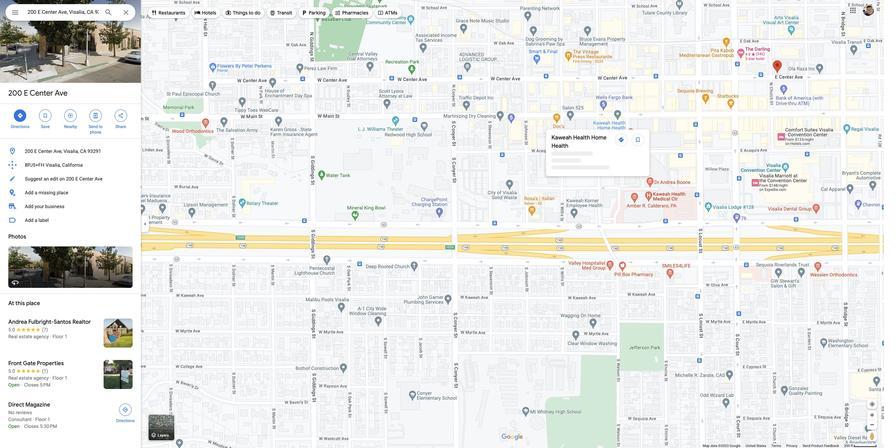 Task type: describe. For each thing, give the bounding box(es) containing it.
send for send product feedback
[[803, 444, 811, 448]]

at
[[8, 300, 14, 307]]

· inside direct magazine no reviews consultant · floor 1 open ⋅ closes 5:30 pm
[[33, 417, 34, 423]]

zoom in image
[[870, 413, 875, 418]]

place inside button
[[57, 190, 68, 196]]

add for add a label
[[25, 218, 34, 223]]

5 pm
[[40, 383, 51, 388]]

do
[[255, 10, 261, 16]]

e for 200 e center ave, visalia, ca 93291
[[34, 149, 37, 154]]

kaweah
[[552, 134, 572, 141]]

 restaurants
[[151, 9, 185, 16]]

to inside send to phone
[[99, 124, 103, 129]]

agency for properties
[[33, 376, 49, 381]]


[[17, 112, 23, 120]]


[[194, 9, 201, 16]]

real for andrea fulbright-santos realtor
[[8, 334, 18, 340]]

restaurants
[[159, 10, 185, 16]]

directions button
[[112, 402, 139, 424]]

terms button
[[772, 444, 782, 449]]

e inside button
[[75, 176, 78, 182]]

add a label
[[25, 218, 49, 223]]

front gate properties
[[8, 360, 64, 367]]

send to phone
[[89, 124, 103, 135]]

footer inside google maps element
[[703, 444, 845, 449]]

1 horizontal spatial directions image
[[619, 137, 625, 143]]

add for add a missing place
[[25, 190, 34, 196]]

200 ft
[[845, 444, 854, 448]]

show street view coverage image
[[868, 431, 878, 442]]

real for front gate properties
[[8, 376, 18, 381]]

united states button
[[746, 444, 767, 449]]

zoom out image
[[870, 423, 875, 428]]

andrea fulbright-santos realtor
[[8, 319, 91, 326]]

atms
[[385, 10, 398, 16]]

 atms
[[378, 9, 398, 16]]

ave,
[[54, 149, 62, 154]]

 button
[[6, 4, 25, 22]]

floor for santos
[[53, 334, 64, 340]]

united
[[746, 444, 756, 448]]

direct magazine no reviews consultant · floor 1 open ⋅ closes 5:30 pm
[[8, 402, 57, 430]]

 pharmacies
[[335, 9, 369, 16]]

label
[[39, 218, 49, 223]]

93291
[[88, 149, 101, 154]]

hotels
[[202, 10, 216, 16]]

0 horizontal spatial place
[[26, 300, 40, 307]]

santos
[[54, 319, 71, 326]]

none field inside the 200 e center ave, visalia, ca 93291 field
[[28, 8, 99, 16]]

0 horizontal spatial ave
[[55, 88, 68, 98]]

floor for properties
[[53, 376, 64, 381]]

closes inside real estate agency · floor 1 open ⋅ closes 5 pm
[[24, 383, 39, 388]]

200 for 200 ft
[[845, 444, 851, 448]]

(7)
[[42, 327, 48, 333]]

product
[[812, 444, 824, 448]]

ft
[[851, 444, 854, 448]]

1 inside direct magazine no reviews consultant · floor 1 open ⋅ closes 5:30 pm
[[48, 417, 50, 423]]

gate
[[23, 360, 36, 367]]

layers
[[158, 434, 169, 438]]


[[42, 112, 48, 120]]

200 e center ave, visalia, ca 93291
[[25, 149, 101, 154]]

visalia, inside button
[[46, 162, 61, 168]]

200 e center ave
[[8, 88, 68, 98]]

8pj5+fh visalia, california button
[[0, 158, 141, 172]]

transit
[[277, 10, 292, 16]]

fulbright-
[[28, 319, 54, 326]]


[[11, 8, 19, 17]]

home
[[592, 134, 607, 141]]

suggest an edit on 200 e center ave button
[[0, 172, 141, 186]]

on
[[59, 176, 65, 182]]

at this place
[[8, 300, 40, 307]]

states
[[757, 444, 767, 448]]

5:30 pm
[[40, 424, 57, 430]]

(1)
[[42, 369, 48, 374]]


[[67, 112, 74, 120]]

save
[[41, 124, 50, 129]]

add a missing place button
[[0, 186, 141, 200]]

consultant
[[8, 417, 32, 423]]

8pj5+fh visalia, california
[[25, 162, 83, 168]]

200 e center ave main content
[[0, 0, 141, 449]]

agency for santos
[[33, 334, 49, 340]]

directions inside button
[[116, 419, 135, 424]]


[[151, 9, 157, 16]]

an
[[44, 176, 49, 182]]

send product feedback button
[[803, 444, 840, 449]]

200 E Center Ave, Visalia, CA 93291 field
[[6, 4, 135, 21]]

200 for 200 e center ave
[[8, 88, 22, 98]]

1 horizontal spatial health
[[574, 134, 590, 141]]

add your business link
[[0, 200, 141, 214]]

 things to do
[[225, 9, 261, 16]]

add a label button
[[0, 214, 141, 227]]

kaweah health home health element
[[552, 134, 613, 150]]

magazine
[[25, 402, 50, 409]]

directions image inside button
[[122, 407, 129, 413]]

 hotels
[[194, 9, 216, 16]]

california
[[62, 162, 83, 168]]

show your location image
[[870, 402, 876, 408]]

map data ©2023 google
[[703, 444, 741, 448]]


[[378, 9, 384, 16]]

1 for properties
[[65, 376, 67, 381]]



Task type: locate. For each thing, give the bounding box(es) containing it.
e inside "button"
[[34, 149, 37, 154]]

a for label
[[35, 218, 37, 223]]

1 horizontal spatial directions
[[116, 419, 135, 424]]

send
[[89, 124, 98, 129], [803, 444, 811, 448]]

2 ⋅ from the top
[[21, 424, 23, 430]]

1 vertical spatial e
[[34, 149, 37, 154]]

2 5.0 from the top
[[8, 369, 15, 374]]

2 vertical spatial e
[[75, 176, 78, 182]]

center up ""
[[30, 88, 53, 98]]

0 vertical spatial 1
[[65, 334, 67, 340]]

1 vertical spatial health
[[552, 143, 569, 150]]

floor down santos
[[53, 334, 64, 340]]

add your business
[[25, 204, 64, 209]]

1 vertical spatial ave
[[95, 176, 103, 182]]

map
[[703, 444, 710, 448]]

real inside real estate agency · floor 1 open ⋅ closes 5 pm
[[8, 376, 18, 381]]

reviews
[[16, 410, 32, 416]]

1 vertical spatial 5.0
[[8, 369, 15, 374]]

0 vertical spatial health
[[574, 134, 590, 141]]

0 vertical spatial closes
[[24, 383, 39, 388]]

estate down 5.0 stars 7 reviews image
[[19, 334, 32, 340]]

2 vertical spatial floor
[[35, 417, 46, 423]]

send product feedback
[[803, 444, 840, 448]]

3 add from the top
[[25, 218, 34, 223]]

1 vertical spatial center
[[38, 149, 52, 154]]

5.0 down andrea
[[8, 327, 15, 333]]

1 horizontal spatial to
[[249, 10, 254, 16]]

e for 200 e center ave
[[24, 88, 28, 98]]

1 vertical spatial send
[[803, 444, 811, 448]]

floor inside real estate agency · floor 1 open ⋅ closes 5 pm
[[53, 376, 64, 381]]

suggest an edit on 200 e center ave
[[25, 176, 103, 182]]

business
[[45, 204, 64, 209]]

open down consultant
[[8, 424, 20, 430]]

2 closes from the top
[[24, 424, 39, 430]]

photos
[[8, 234, 26, 241]]

google maps element
[[0, 0, 885, 449]]

0 vertical spatial place
[[57, 190, 68, 196]]

ave down 93291
[[95, 176, 103, 182]]

closes down consultant
[[24, 424, 39, 430]]

send for send to phone
[[89, 124, 98, 129]]

this
[[15, 300, 25, 307]]

open down 5.0 stars 1 reviews image
[[8, 383, 20, 388]]

google account: ben chafik  
(ben.chafik@adept.ai) image
[[864, 5, 875, 16]]

1 vertical spatial directions image
[[122, 407, 129, 413]]

5.0
[[8, 327, 15, 333], [8, 369, 15, 374]]

1 a from the top
[[35, 190, 37, 196]]

properties
[[37, 360, 64, 367]]

1 vertical spatial closes
[[24, 424, 39, 430]]

1 5.0 from the top
[[8, 327, 15, 333]]

floor
[[53, 334, 64, 340], [53, 376, 64, 381], [35, 417, 46, 423]]

200 left ft
[[845, 444, 851, 448]]

united states
[[746, 444, 767, 448]]

0 vertical spatial ⋅
[[21, 383, 23, 388]]

actions for 200 e center ave region
[[0, 104, 141, 139]]

privacy
[[787, 444, 798, 448]]

to inside ' things to do'
[[249, 10, 254, 16]]

send inside button
[[803, 444, 811, 448]]

center inside button
[[79, 176, 94, 182]]

1 vertical spatial agency
[[33, 376, 49, 381]]

1 vertical spatial estate
[[19, 376, 32, 381]]

missing
[[39, 190, 55, 196]]

1 for santos
[[65, 334, 67, 340]]

to up phone
[[99, 124, 103, 129]]

floor inside direct magazine no reviews consultant · floor 1 open ⋅ closes 5:30 pm
[[35, 417, 46, 423]]

2 agency from the top
[[33, 376, 49, 381]]

add for add your business
[[25, 204, 34, 209]]

· inside real estate agency · floor 1 open ⋅ closes 5 pm
[[50, 376, 51, 381]]

real down front
[[8, 376, 18, 381]]

1 vertical spatial to
[[99, 124, 103, 129]]

200 up 8pj5+fh
[[25, 149, 33, 154]]

0 vertical spatial open
[[8, 383, 20, 388]]

0 vertical spatial send
[[89, 124, 98, 129]]

0 vertical spatial to
[[249, 10, 254, 16]]

1 vertical spatial ·
[[50, 376, 51, 381]]

2 a from the top
[[35, 218, 37, 223]]

data
[[711, 444, 718, 448]]

1 horizontal spatial place
[[57, 190, 68, 196]]

2 estate from the top
[[19, 376, 32, 381]]

center left ave,
[[38, 149, 52, 154]]


[[225, 9, 232, 16]]

add left label
[[25, 218, 34, 223]]

send up phone
[[89, 124, 98, 129]]

⋅ down consultant
[[21, 424, 23, 430]]

center
[[30, 88, 53, 98], [38, 149, 52, 154], [79, 176, 94, 182]]

health left home
[[574, 134, 590, 141]]

open inside real estate agency · floor 1 open ⋅ closes 5 pm
[[8, 383, 20, 388]]

send left product
[[803, 444, 811, 448]]

200 inside button
[[66, 176, 74, 182]]

1 vertical spatial add
[[25, 204, 34, 209]]

5.0 stars 1 reviews image
[[8, 368, 48, 375]]

center inside "button"
[[38, 149, 52, 154]]

a left label
[[35, 218, 37, 223]]

0 vertical spatial center
[[30, 88, 53, 98]]

kaweah health home health
[[552, 134, 607, 150]]

2 real from the top
[[8, 376, 18, 381]]

0 vertical spatial a
[[35, 190, 37, 196]]

 search field
[[6, 4, 135, 22]]

0 vertical spatial 5.0
[[8, 327, 15, 333]]

· for santos
[[50, 334, 51, 340]]

center down california
[[79, 176, 94, 182]]


[[270, 9, 276, 16]]

⋅
[[21, 383, 23, 388], [21, 424, 23, 430]]

parking
[[309, 10, 326, 16]]

nearby
[[64, 124, 77, 129]]

to
[[249, 10, 254, 16], [99, 124, 103, 129]]

center for ave,
[[38, 149, 52, 154]]

open inside direct magazine no reviews consultant · floor 1 open ⋅ closes 5:30 pm
[[8, 424, 20, 430]]

add down suggest
[[25, 190, 34, 196]]

real
[[8, 334, 18, 340], [8, 376, 18, 381]]

collapse side panel image
[[141, 220, 149, 228]]

1 estate from the top
[[19, 334, 32, 340]]

⋅ down 5.0 stars 1 reviews image
[[21, 383, 23, 388]]

0 vertical spatial agency
[[33, 334, 49, 340]]

8pj5+fh
[[25, 162, 44, 168]]

closes left 5 pm
[[24, 383, 39, 388]]

200 up 
[[8, 88, 22, 98]]

1 vertical spatial directions
[[116, 419, 135, 424]]

andrea
[[8, 319, 27, 326]]

0 vertical spatial directions
[[11, 124, 29, 129]]

0 horizontal spatial directions image
[[122, 407, 129, 413]]

phone
[[90, 130, 101, 135]]

add
[[25, 190, 34, 196], [25, 204, 34, 209], [25, 218, 34, 223]]

1 horizontal spatial e
[[34, 149, 37, 154]]

2 open from the top
[[8, 424, 20, 430]]

floor up 5:30 pm
[[35, 417, 46, 423]]

⋅ inside real estate agency · floor 1 open ⋅ closes 5 pm
[[21, 383, 23, 388]]

0 horizontal spatial health
[[552, 143, 569, 150]]

· right consultant
[[33, 417, 34, 423]]

1 closes from the top
[[24, 383, 39, 388]]

0 vertical spatial floor
[[53, 334, 64, 340]]

place
[[57, 190, 68, 196], [26, 300, 40, 307]]

0 vertical spatial add
[[25, 190, 34, 196]]

0 vertical spatial ave
[[55, 88, 68, 98]]

direct
[[8, 402, 24, 409]]

200 e center ave, visalia, ca 93291 button
[[0, 144, 141, 158]]

visalia,
[[64, 149, 79, 154], [46, 162, 61, 168]]

2 add from the top
[[25, 204, 34, 209]]

· down andrea fulbright-santos realtor
[[50, 334, 51, 340]]

a
[[35, 190, 37, 196], [35, 218, 37, 223]]

5.0 for front
[[8, 369, 15, 374]]

add a missing place
[[25, 190, 68, 196]]

your
[[35, 204, 44, 209]]

0 horizontal spatial to
[[99, 124, 103, 129]]

add left your
[[25, 204, 34, 209]]

floor down properties
[[53, 376, 64, 381]]

no
[[8, 410, 15, 416]]

google
[[730, 444, 741, 448]]

realtor
[[72, 319, 91, 326]]

200 inside "button"
[[25, 149, 33, 154]]

0 vertical spatial directions image
[[619, 137, 625, 143]]

1 vertical spatial floor
[[53, 376, 64, 381]]

footer
[[703, 444, 845, 449]]

2 vertical spatial 1
[[48, 417, 50, 423]]

directions
[[11, 124, 29, 129], [116, 419, 135, 424]]

1 vertical spatial real
[[8, 376, 18, 381]]

directions inside actions for 200 e center ave 'region'
[[11, 124, 29, 129]]


[[335, 9, 341, 16]]

front
[[8, 360, 22, 367]]

1 real from the top
[[8, 334, 18, 340]]

1 horizontal spatial ave
[[95, 176, 103, 182]]

200
[[8, 88, 22, 98], [25, 149, 33, 154], [66, 176, 74, 182], [845, 444, 851, 448]]

a for missing
[[35, 190, 37, 196]]


[[93, 112, 99, 120]]

1 vertical spatial ⋅
[[21, 424, 23, 430]]

5.0 for andrea
[[8, 327, 15, 333]]

1 inside real estate agency · floor 1 open ⋅ closes 5 pm
[[65, 376, 67, 381]]

closes
[[24, 383, 39, 388], [24, 424, 39, 430]]

1 agency from the top
[[33, 334, 49, 340]]

agency inside real estate agency · floor 1 open ⋅ closes 5 pm
[[33, 376, 49, 381]]

0 horizontal spatial directions
[[11, 124, 29, 129]]

open
[[8, 383, 20, 388], [8, 424, 20, 430]]

footer containing map data ©2023 google
[[703, 444, 845, 449]]

e
[[24, 88, 28, 98], [34, 149, 37, 154], [75, 176, 78, 182]]

1 vertical spatial place
[[26, 300, 40, 307]]

real estate agency · floor 1 open ⋅ closes 5 pm
[[8, 376, 67, 388]]

to left do
[[249, 10, 254, 16]]

estate for fulbright-
[[19, 334, 32, 340]]

ave inside button
[[95, 176, 103, 182]]

None field
[[28, 8, 99, 16]]

2 vertical spatial add
[[25, 218, 34, 223]]

1 horizontal spatial send
[[803, 444, 811, 448]]

5.0 stars 7 reviews image
[[8, 327, 48, 333]]

1 vertical spatial open
[[8, 424, 20, 430]]

2 vertical spatial center
[[79, 176, 94, 182]]

closes inside direct magazine no reviews consultant · floor 1 open ⋅ closes 5:30 pm
[[24, 424, 39, 430]]

agency
[[33, 334, 49, 340], [33, 376, 49, 381]]

1 open from the top
[[8, 383, 20, 388]]

suggest
[[25, 176, 42, 182]]

200 right on
[[66, 176, 74, 182]]

0 vertical spatial real
[[8, 334, 18, 340]]

0 vertical spatial e
[[24, 88, 28, 98]]

share
[[116, 124, 126, 129]]

center for ave
[[30, 88, 53, 98]]

directions image
[[619, 137, 625, 143], [122, 407, 129, 413]]

1 vertical spatial visalia,
[[46, 162, 61, 168]]

real down andrea
[[8, 334, 18, 340]]

privacy button
[[787, 444, 798, 449]]

1 horizontal spatial visalia,
[[64, 149, 79, 154]]

 transit
[[270, 9, 292, 16]]

1 ⋅ from the top
[[21, 383, 23, 388]]

a left missing
[[35, 190, 37, 196]]

estate inside real estate agency · floor 1 open ⋅ closes 5 pm
[[19, 376, 32, 381]]

place right this
[[26, 300, 40, 307]]


[[301, 9, 308, 16]]

· for properties
[[50, 376, 51, 381]]

· up 5 pm
[[50, 376, 51, 381]]

terms
[[772, 444, 782, 448]]

health down kaweah
[[552, 143, 569, 150]]

0 vertical spatial ·
[[50, 334, 51, 340]]

estate down 5.0 stars 1 reviews image
[[19, 376, 32, 381]]

5.0 down front
[[8, 369, 15, 374]]

agency down (7)
[[33, 334, 49, 340]]

2 vertical spatial ·
[[33, 417, 34, 423]]

visalia, inside "button"
[[64, 149, 79, 154]]

0 horizontal spatial visalia,
[[46, 162, 61, 168]]

real estate agency · floor 1
[[8, 334, 67, 340]]

0 horizontal spatial e
[[24, 88, 28, 98]]

©2023
[[719, 444, 729, 448]]

200 ft button
[[845, 444, 877, 448]]

save image
[[635, 137, 641, 143]]

1 vertical spatial a
[[35, 218, 37, 223]]

1 add from the top
[[25, 190, 34, 196]]

feedback
[[825, 444, 840, 448]]

health
[[574, 134, 590, 141], [552, 143, 569, 150]]

2 horizontal spatial e
[[75, 176, 78, 182]]

send inside send to phone
[[89, 124, 98, 129]]

pharmacies
[[342, 10, 369, 16]]

place down on
[[57, 190, 68, 196]]

things
[[233, 10, 248, 16]]

1 vertical spatial 1
[[65, 376, 67, 381]]

200 for 200 e center ave, visalia, ca 93291
[[25, 149, 33, 154]]

visalia, up edit
[[46, 162, 61, 168]]

ca
[[80, 149, 86, 154]]

agency down (1) at left bottom
[[33, 376, 49, 381]]

⋅ inside direct magazine no reviews consultant · floor 1 open ⋅ closes 5:30 pm
[[21, 424, 23, 430]]

visalia, left ca
[[64, 149, 79, 154]]

0 vertical spatial estate
[[19, 334, 32, 340]]

0 vertical spatial visalia,
[[64, 149, 79, 154]]

 parking
[[301, 9, 326, 16]]

estate for gate
[[19, 376, 32, 381]]

ave up 
[[55, 88, 68, 98]]

0 horizontal spatial send
[[89, 124, 98, 129]]



Task type: vqa. For each thing, say whether or not it's contained in the screenshot.
edit at the left top
yes



